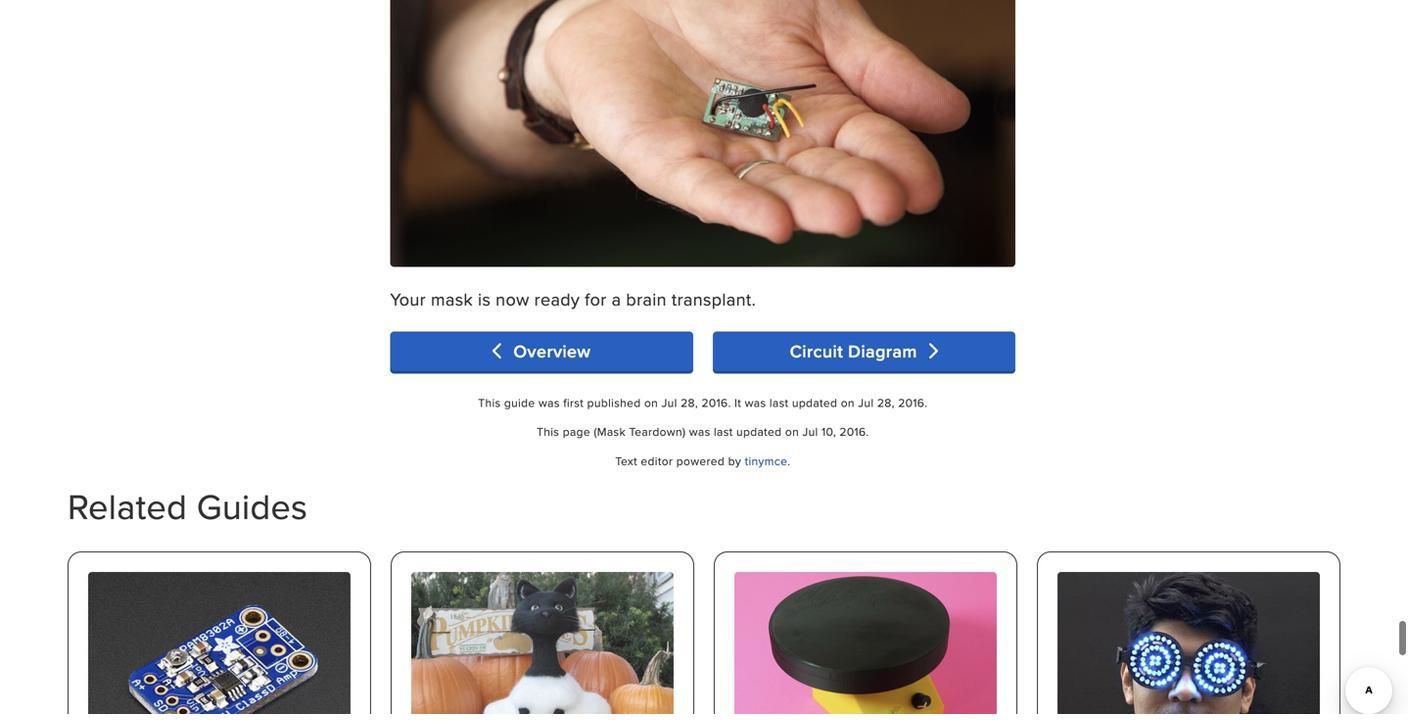Task type: locate. For each thing, give the bounding box(es) containing it.
(mask
[[594, 423, 626, 440]]

2 horizontal spatial jul
[[858, 394, 874, 411]]

tinymce
[[745, 452, 788, 469]]

2 28, from the left
[[878, 394, 895, 411]]

0 horizontal spatial updated
[[737, 423, 782, 440]]

2016. right 10,
[[840, 423, 869, 440]]

2016. left it
[[702, 394, 731, 411]]

editor
[[641, 452, 673, 469]]

2 horizontal spatial on
[[841, 394, 855, 411]]

was right it
[[745, 394, 766, 411]]

last
[[770, 394, 789, 411], [714, 423, 733, 440]]

this left the page
[[537, 423, 560, 440]]

first
[[563, 394, 584, 411]]

brain
[[626, 287, 667, 312]]

0 horizontal spatial 28,
[[681, 394, 698, 411]]

on up the .
[[785, 423, 799, 440]]

overview
[[509, 338, 591, 364]]

this left guide
[[478, 394, 501, 411]]

1 horizontal spatial jul
[[803, 423, 818, 440]]

transplant.
[[672, 287, 756, 312]]

0 horizontal spatial this
[[478, 394, 501, 411]]

updated
[[792, 394, 838, 411], [737, 423, 782, 440]]

for
[[585, 287, 607, 312]]

0 horizontal spatial last
[[714, 423, 733, 440]]

updated up tinymce "link"
[[737, 423, 782, 440]]

is
[[478, 287, 491, 312]]

on up teardown)
[[644, 394, 658, 411]]

page content region
[[390, 0, 1016, 481], [390, 0, 1016, 312]]

28,
[[681, 394, 698, 411], [878, 394, 895, 411]]

1 horizontal spatial was
[[689, 423, 711, 440]]

1 vertical spatial updated
[[737, 423, 782, 440]]

on
[[644, 394, 658, 411], [841, 394, 855, 411], [785, 423, 799, 440]]

teardown)
[[629, 423, 686, 440]]

last right it
[[770, 394, 789, 411]]

circuit diagram link
[[713, 331, 1016, 371]]

jul
[[662, 394, 678, 411], [858, 394, 874, 411], [803, 423, 818, 440]]

2 horizontal spatial 2016.
[[898, 394, 928, 411]]

on down circuit diagram
[[841, 394, 855, 411]]

text
[[615, 452, 638, 469]]

was up powered
[[689, 423, 711, 440]]

this for this page (mask teardown) was last updated on jul 10, 2016.
[[537, 423, 560, 440]]

was
[[539, 394, 560, 411], [745, 394, 766, 411], [689, 423, 711, 440]]

wizzy: a needle felted cat image
[[411, 572, 674, 714]]

jul down circuit diagram link
[[858, 394, 874, 411]]

page content region containing your mask is now ready for a brain transplant.
[[390, 0, 1016, 312]]

2016. down chevron right "icon"
[[898, 394, 928, 411]]

1 horizontal spatial 28,
[[878, 394, 895, 411]]

1 vertical spatial this
[[537, 423, 560, 440]]

your
[[390, 287, 426, 312]]

2016.
[[702, 394, 731, 411], [898, 394, 928, 411], [840, 423, 869, 440]]

this
[[478, 394, 501, 411], [537, 423, 560, 440]]

1 horizontal spatial this
[[537, 423, 560, 440]]

now
[[496, 287, 530, 312]]

tinymce link
[[745, 452, 788, 469]]

a
[[612, 287, 621, 312]]

last up by on the right of the page
[[714, 423, 733, 440]]

by
[[728, 452, 742, 469]]

1 horizontal spatial 2016.
[[840, 423, 869, 440]]

updated up 10,
[[792, 394, 838, 411]]

text editor powered by tinymce .
[[615, 452, 791, 469]]

1 horizontal spatial updated
[[792, 394, 838, 411]]

1 horizontal spatial last
[[770, 394, 789, 411]]

jul up teardown)
[[662, 394, 678, 411]]

28, down diagram
[[878, 394, 895, 411]]

jul left 10,
[[803, 423, 818, 440]]

this for this guide was first published on jul 28, 2016. it was last updated on jul 28, 2016.
[[478, 394, 501, 411]]

0 vertical spatial this
[[478, 394, 501, 411]]

was left first
[[539, 394, 560, 411]]

mask
[[431, 287, 473, 312]]

28, up this page (mask teardown) was last updated on jul 10, 2016.
[[681, 394, 698, 411]]



Task type: vqa. For each thing, say whether or not it's contained in the screenshot.
rightmost the This
yes



Task type: describe. For each thing, give the bounding box(es) containing it.
published
[[587, 394, 641, 411]]

related
[[68, 481, 187, 531]]

this guide was first published on jul 28, 2016. it was last updated on jul 28, 2016.
[[478, 394, 928, 411]]

hacks_afchewcomp_v001_6554.jpg image
[[390, 0, 1016, 267]]

guides
[[197, 481, 308, 531]]

page content region containing overview
[[390, 0, 1016, 481]]

1 vertical spatial last
[[714, 423, 733, 440]]

0 horizontal spatial jul
[[662, 394, 678, 411]]

powered
[[677, 452, 725, 469]]

it
[[735, 394, 742, 411]]

this page (mask teardown) was last updated on jul 10, 2016.
[[537, 423, 869, 440]]

top angle view of the pam8302 image
[[88, 572, 351, 714]]

1 28, from the left
[[681, 394, 698, 411]]

circuit
[[790, 338, 844, 364]]

1 horizontal spatial on
[[785, 423, 799, 440]]

diagram
[[848, 338, 918, 364]]

guide
[[504, 394, 535, 411]]

motorized turntable image
[[735, 572, 997, 714]]

overview link
[[390, 331, 693, 371]]

ready
[[534, 287, 580, 312]]

your mask is now ready for a brain transplant.
[[390, 287, 756, 312]]

related guides
[[68, 481, 308, 531]]

10,
[[822, 423, 836, 440]]

chevron left image
[[493, 342, 509, 360]]

0 horizontal spatial on
[[644, 394, 658, 411]]

circuit diagram
[[790, 338, 922, 364]]

0 horizontal spatial was
[[539, 394, 560, 411]]

chevron right image
[[922, 342, 939, 360]]

0 horizontal spatial 2016.
[[702, 394, 731, 411]]

0 vertical spatial updated
[[792, 394, 838, 411]]

0 vertical spatial last
[[770, 394, 789, 411]]

2 horizontal spatial was
[[745, 394, 766, 411]]

page
[[563, 423, 591, 440]]

.
[[788, 452, 791, 469]]



